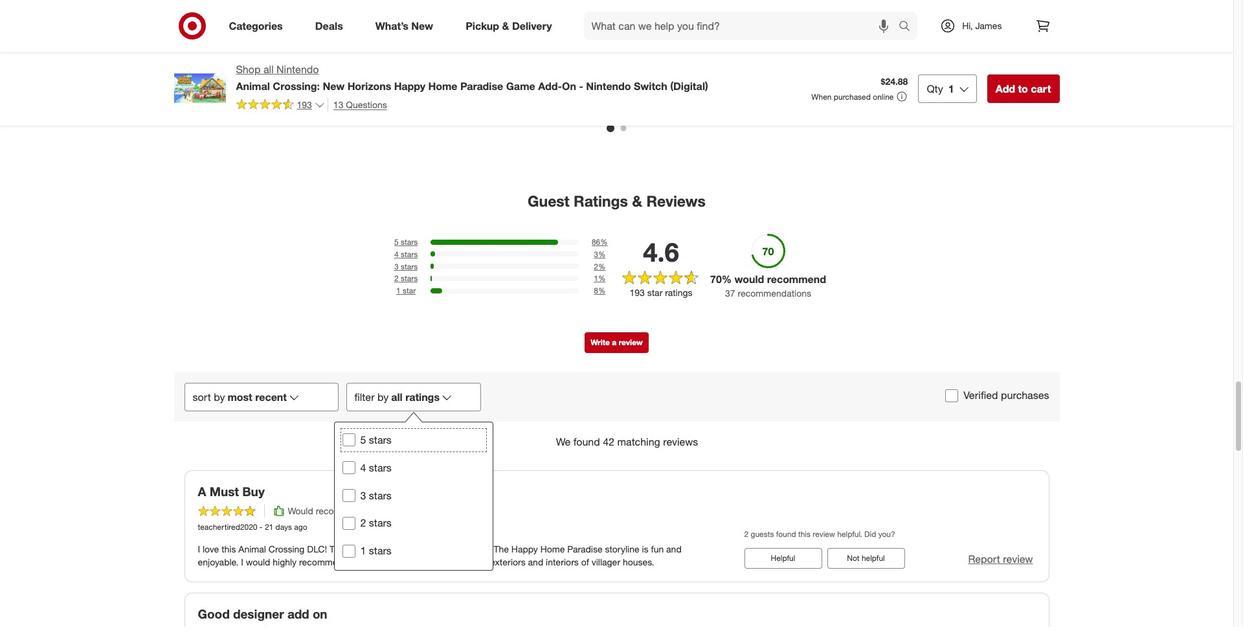 Task type: locate. For each thing, give the bounding box(es) containing it.
0 horizontal spatial &
[[502, 19, 509, 32]]

matching
[[618, 435, 661, 448]]

2 wireless from the left
[[975, 69, 1009, 80]]

7 down steelseries arctis nova 7 wireless gaming headset for pc "image"
[[1072, 58, 1077, 69]]

0 horizontal spatial star
[[403, 286, 416, 296]]

4
[[394, 249, 399, 259], [360, 461, 366, 474]]

1 vertical spatial 2 stars
[[360, 517, 392, 530]]

1 horizontal spatial and
[[667, 543, 682, 554]]

wireless for pc
[[975, 69, 1009, 80]]

sing
[[630, 58, 648, 69]]

steelseries
[[842, 58, 889, 69], [975, 58, 1021, 69]]

switch up bundle
[[354, 58, 381, 69]]

193
[[297, 99, 312, 110], [630, 287, 645, 298]]

found up helpful
[[777, 530, 796, 539]]

0 vertical spatial review
[[619, 337, 643, 347]]

sponsored inside $29.99 baby shark: sing & swim party - nintendo switch sponsored
[[578, 80, 616, 90]]

1 vertical spatial this
[[222, 543, 236, 554]]

2 vertical spatial recommend
[[299, 556, 348, 567]]

2 steelseries from the left
[[975, 58, 1021, 69]]

% up 8 %
[[599, 274, 606, 283]]

horizons up the isabelle's
[[314, 80, 350, 91]]

this up enjoyable.
[[222, 543, 236, 554]]

sponsored inside $179.99 steelseries arctis nova 7 wireless gaming headset for playstation 5 sponsored
[[842, 92, 881, 101]]

1 horizontal spatial 193
[[630, 287, 645, 298]]

0 horizontal spatial 5
[[360, 433, 366, 446]]

1 vertical spatial found
[[777, 530, 796, 539]]

new right what's
[[412, 19, 433, 32]]

0 horizontal spatial all
[[264, 63, 274, 76]]

% for 2
[[599, 261, 606, 271]]

would up 37
[[735, 273, 765, 286]]

there
[[330, 543, 353, 554]]

guests
[[751, 530, 774, 539]]

hs35
[[488, 67, 511, 78]]

switch
[[354, 58, 381, 69], [648, 69, 675, 80], [634, 80, 668, 93]]

for inside "$179.99 steelseries arctis nova 7 wireless gaming headset for pc sponsored"
[[975, 80, 985, 91]]

2 horizontal spatial for
[[975, 80, 985, 91]]

193 for 193 star ratings
[[630, 287, 645, 298]]

not
[[847, 553, 860, 563]]

designer
[[233, 606, 284, 621]]

3 stars checkbox
[[342, 489, 355, 502]]

paradise down corsair
[[460, 80, 503, 93]]

1 horizontal spatial 7
[[1072, 58, 1077, 69]]

party
[[578, 69, 600, 80]]

wireless inside $179.99 steelseries arctis nova 7 wireless gaming headset for playstation 5 sponsored
[[842, 69, 877, 80]]

193 for 193
[[297, 99, 312, 110]]

0 horizontal spatial 7
[[940, 58, 945, 69]]

gaming up add to cart
[[1011, 69, 1043, 80]]

switch/pc
[[494, 101, 537, 112]]

arctis inside $179.99 steelseries arctis nova 7 wireless gaming headset for playstation 5 sponsored
[[891, 58, 914, 69]]

2 vertical spatial review
[[1004, 552, 1034, 565]]

animal inside $199.99 nintendo switch lite - animal crossing: new horizons bundle - isabelle's aloha edition
[[314, 69, 341, 80]]

% up 37
[[722, 273, 732, 286]]

ratings
[[665, 287, 693, 298], [406, 391, 440, 404]]

steelseries up playstation
[[842, 58, 889, 69]]

1 vertical spatial paradise
[[568, 543, 603, 554]]

0 horizontal spatial crossing:
[[273, 80, 320, 93]]

$179.99 steelseries arctis nova 7 wireless gaming headset for playstation 5 sponsored
[[842, 46, 947, 101]]

5 up "1 star"
[[394, 237, 399, 247]]

pickup
[[466, 19, 499, 32]]

1 vertical spatial 193
[[630, 287, 645, 298]]

1 horizontal spatial steelseries
[[975, 58, 1021, 69]]

1 vertical spatial &
[[651, 58, 656, 69]]

3 stars up "1 star"
[[394, 261, 418, 271]]

all inside shop all nintendo animal crossing: new horizons happy home paradise game add-on - nintendo switch (digital)
[[264, 63, 274, 76]]

1 steelseries from the left
[[842, 58, 889, 69]]

1 vertical spatial 5 stars
[[360, 433, 392, 446]]

$179.99 up playstation
[[842, 46, 875, 57]]

for inside $179.99 steelseries arctis nova 7 wireless gaming headset for playstation 5 sponsored
[[842, 80, 853, 91]]

1 horizontal spatial &
[[632, 192, 643, 210]]

1 stars
[[360, 544, 392, 557]]

sale
[[221, 58, 236, 67]]

- right lite
[[401, 58, 404, 69]]

0 vertical spatial 193
[[297, 99, 312, 110]]

1 horizontal spatial nova
[[1049, 58, 1070, 69]]

& right ratings
[[632, 192, 643, 210]]

0 horizontal spatial to
[[368, 556, 376, 567]]

5 stars checkbox
[[342, 434, 355, 447]]

gaming inside $179.99 steelseries arctis nova 7 wireless gaming headset for playstation 5 sponsored
[[879, 69, 911, 80]]

one/playstation
[[483, 90, 548, 101]]

193 right 8 %
[[630, 287, 645, 298]]

1 vertical spatial to
[[452, 543, 460, 554]]

horizons inside shop all nintendo animal crossing: new horizons happy home paradise game add-on - nintendo switch (digital)
[[348, 80, 391, 93]]

1 horizontal spatial happy
[[512, 543, 538, 554]]

3 %
[[594, 249, 606, 259]]

animal for crossing
[[239, 543, 266, 554]]

recommend down 'dlc!'
[[299, 556, 348, 567]]

0 vertical spatial 2 stars
[[394, 274, 418, 283]]

steelseries inside "$179.99 steelseries arctis nova 7 wireless gaming headset for pc sponsored"
[[975, 58, 1021, 69]]

%
[[601, 237, 608, 247], [599, 249, 606, 259], [599, 261, 606, 271], [722, 273, 732, 286], [599, 274, 606, 283], [599, 286, 606, 296]]

5 right the '5 stars' option
[[360, 433, 366, 446]]

horizons inside $199.99 nintendo switch lite - animal crossing: new horizons bundle - isabelle's aloha edition
[[314, 80, 350, 91]]

on
[[562, 80, 576, 93]]

found left 42
[[574, 435, 600, 448]]

switch inside $199.99 nintendo switch lite - animal crossing: new horizons bundle - isabelle's aloha edition
[[354, 58, 381, 69]]

% down 3 % on the left of the page
[[599, 261, 606, 271]]

0 horizontal spatial i
[[198, 543, 200, 554]]

sponsored inside "$179.99 steelseries arctis nova 7 wireless gaming headset for pc sponsored"
[[975, 92, 1013, 101]]

2 stars up so
[[360, 517, 392, 530]]

gaming for sponsored
[[1011, 69, 1043, 80]]

1 vertical spatial all
[[391, 391, 403, 404]]

by right "filter"
[[378, 391, 389, 404]]

1 horizontal spatial by
[[378, 391, 389, 404]]

steelseries up pc
[[975, 58, 1021, 69]]

2 stars up "1 star"
[[394, 274, 418, 283]]

1 for star
[[396, 286, 401, 296]]

2 by from the left
[[378, 391, 389, 404]]

2 vertical spatial this
[[351, 556, 365, 567]]

recommendations
[[738, 288, 812, 299]]

animal inside shop all nintendo animal crossing: new horizons happy home paradise game add-on - nintendo switch (digital)
[[236, 80, 270, 93]]

86 %
[[592, 237, 608, 247]]

pickup & delivery link
[[455, 12, 568, 40]]

7 up the qty 1
[[940, 58, 945, 69]]

$179.99 inside $179.99 steelseries arctis nova 7 wireless gaming headset for playstation 5 sponsored
[[842, 46, 875, 57]]

recommend
[[767, 273, 827, 286], [316, 505, 365, 516], [299, 556, 348, 567]]

1 7 from the left
[[940, 58, 945, 69]]

gaming down hs35
[[472, 79, 504, 90]]

horizons
[[348, 80, 391, 93], [314, 80, 350, 91]]

- right party
[[602, 69, 606, 80]]

i
[[198, 543, 200, 554], [241, 556, 244, 567]]

unlock.
[[462, 543, 491, 554]]

new down lite
[[385, 69, 403, 80]]

to up decorating
[[452, 543, 460, 554]]

for inside corsair hs35 stereo wired gaming headset for xbox one/playstation 4/nintendo switch/pc
[[446, 90, 457, 101]]

0 horizontal spatial review
[[619, 337, 643, 347]]

wireless up pc
[[975, 69, 1009, 80]]

2 nova from the left
[[1049, 58, 1070, 69]]

0 vertical spatial 5
[[904, 80, 909, 91]]

2 horizontal spatial new
[[412, 19, 433, 32]]

to right add
[[1019, 82, 1029, 95]]

crossing:
[[344, 69, 382, 80], [273, 80, 320, 93]]

horizons up questions
[[348, 80, 391, 93]]

headset inside $179.99 steelseries arctis nova 7 wireless gaming headset for playstation 5 sponsored
[[913, 69, 947, 80]]

swim
[[659, 58, 681, 69]]

What can we help you find? suggestions appear below search field
[[584, 12, 903, 40]]

3
[[594, 249, 599, 259], [394, 261, 399, 271], [360, 489, 366, 502]]

headset for steelseries arctis nova 7 wireless gaming headset for playstation 5
[[913, 69, 947, 80]]

a
[[198, 484, 206, 499]]

steelseries arctis nova 7 wireless gaming headset for playstation 5 image
[[842, 0, 949, 39]]

helpful
[[771, 553, 796, 563]]

- up edition
[[383, 80, 387, 91]]

baby shark: sing & swim party - nintendo switch image
[[578, 0, 684, 39]]

would left highly in the left of the page
[[246, 556, 270, 567]]

happy down lite
[[394, 80, 426, 93]]

1 vertical spatial review
[[813, 530, 836, 539]]

$179.99 for steelseries arctis nova 7 wireless gaming headset for pc
[[975, 46, 1007, 57]]

3 stars right 3 stars option
[[360, 489, 392, 502]]

2 horizontal spatial gaming
[[1011, 69, 1043, 80]]

sort
[[193, 391, 211, 404]]

0 horizontal spatial new
[[323, 80, 345, 93]]

0 horizontal spatial $179.99
[[842, 46, 875, 57]]

wireless for playstation
[[842, 69, 877, 80]]

items
[[427, 543, 449, 554]]

1 horizontal spatial 5
[[394, 237, 399, 247]]

% inside 70 % would recommend 37 recommendations
[[722, 273, 732, 286]]

we found 42 matching reviews
[[556, 435, 698, 448]]

2 7 from the left
[[1072, 58, 1077, 69]]

0 vertical spatial &
[[502, 19, 509, 32]]

0 vertical spatial 3
[[594, 249, 599, 259]]

0 vertical spatial 5 stars
[[394, 237, 418, 247]]

% down 1 %
[[599, 286, 606, 296]]

sponsored down pc
[[975, 92, 1013, 101]]

categories
[[229, 19, 283, 32]]

crossing
[[269, 543, 305, 554]]

0 horizontal spatial for
[[446, 90, 457, 101]]

review right report
[[1004, 552, 1034, 565]]

2 horizontal spatial to
[[1019, 82, 1029, 95]]

arctis for sponsored
[[1023, 58, 1046, 69]]

2 vertical spatial 3
[[360, 489, 366, 502]]

headset up qty
[[913, 69, 947, 80]]

2 up "1 star"
[[394, 274, 399, 283]]

not helpful
[[847, 553, 885, 563]]

0 vertical spatial this
[[799, 530, 811, 539]]

houses.
[[623, 556, 655, 567]]

recent
[[255, 391, 287, 404]]

i left love
[[198, 543, 200, 554]]

new up 13
[[323, 80, 345, 93]]

all
[[264, 63, 274, 76], [391, 391, 403, 404]]

for down the wired
[[446, 90, 457, 101]]

1 arctis from the left
[[891, 58, 914, 69]]

0 vertical spatial 4
[[394, 249, 399, 259]]

1 vertical spatial 3
[[394, 261, 399, 271]]

and right fun
[[667, 543, 682, 554]]

most
[[228, 391, 252, 404]]

0 vertical spatial to
[[1019, 82, 1029, 95]]

teachertired2020
[[198, 522, 258, 531]]

0 horizontal spatial steelseries
[[842, 58, 889, 69]]

1 horizontal spatial found
[[777, 530, 796, 539]]

1 horizontal spatial $179.99
[[975, 46, 1007, 57]]

1 nova from the left
[[917, 58, 937, 69]]

0 vertical spatial all
[[264, 63, 274, 76]]

1 horizontal spatial wireless
[[975, 69, 1009, 80]]

good designer add on
[[198, 606, 328, 621]]

sponsored down party
[[578, 80, 616, 90]]

2 $179.99 from the left
[[975, 46, 1007, 57]]

0 horizontal spatial arctis
[[891, 58, 914, 69]]

by for sort by
[[214, 391, 225, 404]]

gaming up playstation
[[879, 69, 911, 80]]

for for steelseries arctis nova 7 wireless gaming headset for playstation 5
[[842, 80, 853, 91]]

4 stars right 4 stars option
[[360, 461, 392, 474]]

3 down '86'
[[594, 249, 599, 259]]

what's
[[376, 19, 409, 32]]

recommend up 2 stars option
[[316, 505, 365, 516]]

animal down $199.99
[[314, 69, 341, 80]]

nova up cart
[[1049, 58, 1070, 69]]

shop all nintendo animal crossing: new horizons happy home paradise game add-on - nintendo switch (digital)
[[236, 63, 709, 93]]

3 up "1 star"
[[394, 261, 399, 271]]

paradise inside shop all nintendo animal crossing: new horizons happy home paradise game add-on - nintendo switch (digital)
[[460, 80, 503, 93]]

0 horizontal spatial ratings
[[406, 391, 440, 404]]

recommend up "recommendations"
[[767, 273, 827, 286]]

love
[[203, 543, 219, 554]]

ratings down 4.6 at the top right
[[665, 287, 693, 298]]

nova for steelseries arctis nova 7 wireless gaming headset for pc
[[1049, 58, 1070, 69]]

switch down sing
[[634, 80, 668, 93]]

4 stars up "1 star"
[[394, 249, 418, 259]]

nintendo switch lite - animal crossing: new horizons bundle - isabelle's aloha edition image
[[314, 0, 420, 39]]

1 by from the left
[[214, 391, 225, 404]]

home up interiors
[[541, 543, 565, 554]]

what's new
[[376, 19, 433, 32]]

home inside i love this animal crossing dlc! there are so many new items to unlock. the happy home paradise storyline is fun and enjoyable. i would highly recommend this to people who like decorating exteriors and interiors of villager houses.
[[541, 543, 565, 554]]

arctis up $24.88
[[891, 58, 914, 69]]

1 vertical spatial 4
[[360, 461, 366, 474]]

1 horizontal spatial 2 stars
[[394, 274, 418, 283]]

1 horizontal spatial paradise
[[568, 543, 603, 554]]

would inside i love this animal crossing dlc! there are so many new items to unlock. the happy home paradise storyline is fun and enjoyable. i would highly recommend this to people who like decorating exteriors and interiors of villager houses.
[[246, 556, 270, 567]]

$179.99 inside "$179.99 steelseries arctis nova 7 wireless gaming headset for pc sponsored"
[[975, 46, 1007, 57]]

193 left the isabelle's
[[297, 99, 312, 110]]

1 horizontal spatial this
[[351, 556, 365, 567]]

we
[[556, 435, 571, 448]]

2 down 3 % on the left of the page
[[594, 261, 599, 271]]

headset up cart
[[1046, 69, 1080, 80]]

1 vertical spatial ratings
[[406, 391, 440, 404]]

7 inside "$179.99 steelseries arctis nova 7 wireless gaming headset for pc sponsored"
[[1072, 58, 1077, 69]]

wireless up playstation
[[842, 69, 877, 80]]

crossing: up bundle
[[344, 69, 382, 80]]

7 inside $179.99 steelseries arctis nova 7 wireless gaming headset for playstation 5 sponsored
[[940, 58, 945, 69]]

0 horizontal spatial 3 stars
[[360, 489, 392, 502]]

nintendo
[[314, 58, 351, 69], [277, 63, 319, 76], [608, 69, 645, 80], [586, 80, 631, 93]]

review left helpful.
[[813, 530, 836, 539]]

sponsored down playstation
[[842, 92, 881, 101]]

& right sing
[[651, 58, 656, 69]]

37
[[725, 288, 736, 299]]

nova inside $179.99 steelseries arctis nova 7 wireless gaming headset for playstation 5 sponsored
[[917, 58, 937, 69]]

people
[[378, 556, 406, 567]]

would inside 70 % would recommend 37 recommendations
[[735, 273, 765, 286]]

1 vertical spatial 4 stars
[[360, 461, 392, 474]]

paradise up of
[[568, 543, 603, 554]]

$99.99 link
[[710, 0, 817, 101]]

0 vertical spatial home
[[429, 80, 458, 93]]

% up 3 % on the left of the page
[[601, 237, 608, 247]]

$199.99
[[314, 46, 346, 57]]

70
[[711, 273, 722, 286]]

1 horizontal spatial headset
[[913, 69, 947, 80]]

ratings right "filter"
[[406, 391, 440, 404]]

this up helpful button
[[799, 530, 811, 539]]

filter
[[355, 391, 375, 404]]

% for 1
[[599, 274, 606, 283]]

crossing: up 193 link
[[273, 80, 320, 93]]

1 vertical spatial happy
[[512, 543, 538, 554]]

animal inside i love this animal crossing dlc! there are so many new items to unlock. the happy home paradise storyline is fun and enjoyable. i would highly recommend this to people who like decorating exteriors and interiors of villager houses.
[[239, 543, 266, 554]]

1 horizontal spatial home
[[541, 543, 565, 554]]

% up 2 %
[[599, 249, 606, 259]]

1 horizontal spatial 5 stars
[[394, 237, 418, 247]]

what's new link
[[365, 12, 450, 40]]

found
[[574, 435, 600, 448], [777, 530, 796, 539]]

this down the are
[[351, 556, 365, 567]]

& right pickup
[[502, 19, 509, 32]]

0 horizontal spatial 193
[[297, 99, 312, 110]]

recommend inside i love this animal crossing dlc! there are so many new items to unlock. the happy home paradise storyline is fun and enjoyable. i would highly recommend this to people who like decorating exteriors and interiors of villager houses.
[[299, 556, 348, 567]]

not helpful button
[[828, 548, 905, 568]]

helpful
[[862, 553, 885, 563]]

0 horizontal spatial nova
[[917, 58, 937, 69]]

headset down the stereo at the left
[[506, 79, 540, 90]]

1 vertical spatial would
[[246, 556, 270, 567]]

wireless inside "$179.99 steelseries arctis nova 7 wireless gaming headset for pc sponsored"
[[975, 69, 1009, 80]]

arctis inside "$179.99 steelseries arctis nova 7 wireless gaming headset for pc sponsored"
[[1023, 58, 1046, 69]]

3 right 3 stars option
[[360, 489, 366, 502]]

all right shop
[[264, 63, 274, 76]]

happy up exteriors
[[512, 543, 538, 554]]

3 stars
[[394, 261, 418, 271], [360, 489, 392, 502]]

write a review
[[591, 337, 643, 347]]

Verified purchases checkbox
[[946, 389, 959, 402]]

$179.99 for steelseries arctis nova 7 wireless gaming headset for playstation 5
[[842, 46, 875, 57]]

steelseries for playstation
[[842, 58, 889, 69]]

nova inside "$179.99 steelseries arctis nova 7 wireless gaming headset for pc sponsored"
[[1049, 58, 1070, 69]]

to down so
[[368, 556, 376, 567]]

and
[[667, 543, 682, 554], [528, 556, 544, 567]]

steelseries for pc
[[975, 58, 1021, 69]]

nova up qty
[[917, 58, 937, 69]]

headset for steelseries arctis nova 7 wireless gaming headset for pc
[[1046, 69, 1080, 80]]

0 horizontal spatial wireless
[[842, 69, 877, 80]]

% for 8
[[599, 286, 606, 296]]

1 $179.99 from the left
[[842, 46, 875, 57]]

0 horizontal spatial home
[[429, 80, 458, 93]]

1 horizontal spatial crossing:
[[344, 69, 382, 80]]

1 horizontal spatial 3
[[394, 261, 399, 271]]

by right sort
[[214, 391, 225, 404]]

1 horizontal spatial would
[[735, 273, 765, 286]]

1 horizontal spatial i
[[241, 556, 244, 567]]

the
[[494, 543, 509, 554]]

5 stars right the '5 stars' option
[[360, 433, 392, 446]]

1 wireless from the left
[[842, 69, 877, 80]]

baby
[[578, 58, 599, 69]]

animal down shop
[[236, 80, 270, 93]]

for left pc
[[975, 80, 985, 91]]

$179.99 down james
[[975, 46, 1007, 57]]

i right enjoyable.
[[241, 556, 244, 567]]

1 horizontal spatial star
[[648, 287, 663, 298]]

gaming inside corsair hs35 stereo wired gaming headset for xbox one/playstation 4/nintendo switch/pc
[[472, 79, 504, 90]]

0 vertical spatial recommend
[[767, 273, 827, 286]]

0 horizontal spatial and
[[528, 556, 544, 567]]

1
[[949, 82, 955, 95], [594, 274, 599, 283], [396, 286, 401, 296], [360, 544, 366, 557]]

gaming inside "$179.99 steelseries arctis nova 7 wireless gaming headset for pc sponsored"
[[1011, 69, 1043, 80]]

0 vertical spatial ratings
[[665, 287, 693, 298]]

headset inside "$179.99 steelseries arctis nova 7 wireless gaming headset for pc sponsored"
[[1046, 69, 1080, 80]]

add
[[996, 82, 1016, 95]]

animal down teachertired2020 - 21 days ago
[[239, 543, 266, 554]]

purchases
[[1001, 389, 1050, 402]]

4 up "1 star"
[[394, 249, 399, 259]]

for up purchased
[[842, 80, 853, 91]]

$99.99
[[710, 46, 737, 57]]

0 horizontal spatial this
[[222, 543, 236, 554]]

online
[[873, 92, 894, 102]]

new
[[408, 543, 424, 554]]

0 vertical spatial 4 stars
[[394, 249, 418, 259]]

gaming for 5
[[879, 69, 911, 80]]

5 stars up "1 star"
[[394, 237, 418, 247]]

qty
[[927, 82, 944, 95]]

villager
[[592, 556, 621, 567]]

arctis for 5
[[891, 58, 914, 69]]

by for filter by
[[378, 391, 389, 404]]

2 arctis from the left
[[1023, 58, 1046, 69]]

1 vertical spatial home
[[541, 543, 565, 554]]

4/nintendo
[[446, 101, 491, 112]]

steelseries inside $179.99 steelseries arctis nova 7 wireless gaming headset for playstation 5 sponsored
[[842, 58, 889, 69]]

a
[[612, 337, 617, 347]]

-
[[401, 58, 404, 69], [602, 69, 606, 80], [579, 80, 584, 93], [383, 80, 387, 91], [260, 522, 263, 531]]

all right "filter"
[[391, 391, 403, 404]]

- right on
[[579, 80, 584, 93]]

would
[[288, 505, 313, 516]]

2 horizontal spatial 5
[[904, 80, 909, 91]]

1 horizontal spatial for
[[842, 80, 853, 91]]

8
[[594, 286, 599, 296]]

questions
[[346, 99, 387, 110]]



Task type: describe. For each thing, give the bounding box(es) containing it.
xbox
[[459, 90, 480, 101]]

- inside shop all nintendo animal crossing: new horizons happy home paradise game add-on - nintendo switch (digital)
[[579, 80, 584, 93]]

sponsored left aloha
[[314, 92, 352, 101]]

new inside "link"
[[412, 19, 433, 32]]

happy inside i love this animal crossing dlc! there are so many new items to unlock. the happy home paradise storyline is fun and enjoyable. i would highly recommend this to people who like decorating exteriors and interiors of villager houses.
[[512, 543, 538, 554]]

sponsored down $44.99 sale
[[182, 90, 220, 100]]

3 for stars
[[394, 261, 399, 271]]

& inside pickup & delivery link
[[502, 19, 509, 32]]

for for steelseries arctis nova 7 wireless gaming headset for pc
[[975, 80, 985, 91]]

headset inside corsair hs35 stereo wired gaming headset for xbox one/playstation 4/nintendo switch/pc
[[506, 79, 540, 90]]

& inside $29.99 baby shark: sing & swim party - nintendo switch sponsored
[[651, 58, 656, 69]]

pickup & delivery
[[466, 19, 552, 32]]

0 vertical spatial found
[[574, 435, 600, 448]]

hi,
[[963, 20, 973, 31]]

fun
[[651, 543, 664, 554]]

of
[[581, 556, 589, 567]]

search button
[[893, 12, 925, 43]]

steelseries arctis nova 7 wireless gaming headset for pc image
[[975, 0, 1081, 39]]

pc
[[988, 80, 1000, 91]]

8 %
[[594, 286, 606, 296]]

ratings
[[574, 192, 628, 210]]

1 stars checkbox
[[342, 545, 355, 558]]

verified
[[964, 389, 999, 402]]

many
[[383, 543, 405, 554]]

switch inside shop all nintendo animal crossing: new horizons happy home paradise game add-on - nintendo switch (digital)
[[634, 80, 668, 93]]

1 for stars
[[360, 544, 366, 557]]

who
[[409, 556, 426, 567]]

sponsored up 4/nintendo
[[446, 90, 484, 100]]

1 vertical spatial 5
[[394, 237, 399, 247]]

% for 3
[[599, 249, 606, 259]]

add
[[288, 606, 309, 621]]

dlc!
[[307, 543, 327, 554]]

1 horizontal spatial ratings
[[665, 287, 693, 298]]

filter by all ratings
[[355, 391, 440, 404]]

on
[[313, 606, 328, 621]]

1 vertical spatial i
[[241, 556, 244, 567]]

$24.88
[[881, 76, 908, 87]]

new inside $199.99 nintendo switch lite - animal crossing: new horizons bundle - isabelle's aloha edition
[[385, 69, 403, 80]]

21
[[265, 522, 274, 531]]

corsair hs35 stereo wired gaming headset for xbox one/playstation 4/nintendo switch/pc image
[[446, 0, 552, 39]]

0 horizontal spatial 4
[[360, 461, 366, 474]]

2 right 2 stars option
[[360, 517, 366, 530]]

2 guests found this review helpful. did you?
[[745, 530, 896, 539]]

verified purchases
[[964, 389, 1050, 402]]

0 horizontal spatial 2 stars
[[360, 517, 392, 530]]

teachertired2020 - 21 days ago
[[198, 522, 307, 531]]

% for 86
[[601, 237, 608, 247]]

decorating
[[445, 556, 488, 567]]

1 star
[[396, 286, 416, 296]]

1 horizontal spatial 4
[[394, 249, 399, 259]]

helpful button
[[745, 548, 822, 568]]

0 vertical spatial i
[[198, 543, 200, 554]]

reviews
[[647, 192, 706, 210]]

0 horizontal spatial 3
[[360, 489, 366, 502]]

helpful.
[[838, 530, 863, 539]]

2 left guests
[[745, 530, 749, 539]]

4 stars checkbox
[[342, 461, 355, 474]]

did
[[865, 530, 877, 539]]

like
[[429, 556, 442, 567]]

guest ratings & reviews
[[528, 192, 706, 210]]

nintendo inside $29.99 baby shark: sing & swim party - nintendo switch sponsored
[[608, 69, 645, 80]]

recommend inside 70 % would recommend 37 recommendations
[[767, 273, 827, 286]]

crossing: inside shop all nintendo animal crossing: new horizons happy home paradise game add-on - nintendo switch (digital)
[[273, 80, 320, 93]]

home inside shop all nintendo animal crossing: new horizons happy home paradise game add-on - nintendo switch (digital)
[[429, 80, 458, 93]]

exteriors
[[490, 556, 526, 567]]

- inside $29.99 baby shark: sing & swim party - nintendo switch sponsored
[[602, 69, 606, 80]]

sort by most recent
[[193, 391, 287, 404]]

days
[[276, 522, 292, 531]]

star for 1
[[403, 286, 416, 296]]

add-
[[538, 80, 562, 93]]

bundle
[[352, 80, 381, 91]]

ago
[[294, 522, 307, 531]]

2 %
[[594, 261, 606, 271]]

7 for steelseries arctis nova 7 wireless gaming headset for pc
[[1072, 58, 1077, 69]]

animal for crossing:
[[236, 80, 270, 93]]

corsair
[[446, 67, 486, 78]]

cart
[[1031, 82, 1052, 95]]

new inside shop all nintendo animal crossing: new horizons happy home paradise game add-on - nintendo switch (digital)
[[323, 80, 345, 93]]

storyline
[[605, 543, 640, 554]]

purchased
[[834, 92, 871, 102]]

0 horizontal spatial 5 stars
[[360, 433, 392, 446]]

0 horizontal spatial 4 stars
[[360, 461, 392, 474]]

1 vertical spatial and
[[528, 556, 544, 567]]

deals link
[[304, 12, 359, 40]]

report review button
[[969, 552, 1034, 566]]

must
[[210, 484, 239, 499]]

steelseries arctis 1 wireless gaming headset - black image
[[710, 0, 817, 39]]

delivery
[[512, 19, 552, 32]]

1 vertical spatial 3 stars
[[360, 489, 392, 502]]

2 vertical spatial &
[[632, 192, 643, 210]]

70 % would recommend 37 recommendations
[[711, 273, 827, 299]]

is
[[642, 543, 649, 554]]

2 horizontal spatial this
[[799, 530, 811, 539]]

$179.99 steelseries arctis nova 7 wireless gaming headset for pc sponsored
[[975, 46, 1080, 101]]

star for 193
[[648, 287, 663, 298]]

% for 70
[[722, 273, 732, 286]]

- left 21
[[260, 522, 263, 531]]

corsair hs35 stereo wired gaming headset for xbox one/playstation 4/nintendo switch/pc
[[446, 67, 548, 112]]

crossing: inside $199.99 nintendo switch lite - animal crossing: new horizons bundle - isabelle's aloha edition
[[344, 69, 382, 80]]

lite
[[384, 58, 398, 69]]

$199.99 nintendo switch lite - animal crossing: new horizons bundle - isabelle's aloha edition
[[314, 46, 408, 103]]

13
[[334, 99, 344, 110]]

game
[[506, 80, 536, 93]]

paradise inside i love this animal crossing dlc! there are so many new items to unlock. the happy home paradise storyline is fun and enjoyable. i would highly recommend this to people who like decorating exteriors and interiors of villager houses.
[[568, 543, 603, 554]]

1 for %
[[594, 274, 599, 283]]

highly
[[273, 556, 297, 567]]

1 vertical spatial recommend
[[316, 505, 365, 516]]

nova for steelseries arctis nova 7 wireless gaming headset for playstation 5
[[917, 58, 937, 69]]

write
[[591, 337, 610, 347]]

1 horizontal spatial all
[[391, 391, 403, 404]]

add to cart
[[996, 82, 1052, 95]]

nintendo inside $199.99 nintendo switch lite - animal crossing: new horizons bundle - isabelle's aloha edition
[[314, 58, 351, 69]]

search
[[893, 20, 925, 33]]

$44.99 sale
[[182, 46, 236, 67]]

7 for steelseries arctis nova 7 wireless gaming headset for playstation 5
[[940, 58, 945, 69]]

to inside button
[[1019, 82, 1029, 95]]

enjoyable.
[[198, 556, 239, 567]]

42
[[603, 435, 615, 448]]

qty 1
[[927, 82, 955, 95]]

switch inside $29.99 baby shark: sing & swim party - nintendo switch sponsored
[[648, 69, 675, 80]]

would recommend
[[288, 505, 365, 516]]

2 stars checkbox
[[342, 517, 355, 530]]

corsair hs55 surround wired gaming headset for xbox series x|s/playstation 4/5/nintendo switch/pc - white image
[[182, 0, 288, 39]]

193 link
[[236, 98, 325, 114]]

193 star ratings
[[630, 287, 693, 298]]

2 horizontal spatial review
[[1004, 552, 1034, 565]]

1 %
[[594, 274, 606, 283]]

1 horizontal spatial to
[[452, 543, 460, 554]]

image of animal crossing: new horizons happy home paradise game add-on - nintendo switch (digital) image
[[174, 62, 226, 114]]

$29.99
[[578, 46, 605, 57]]

shop
[[236, 63, 261, 76]]

3 for %
[[594, 249, 599, 259]]

5 inside $179.99 steelseries arctis nova 7 wireless gaming headset for playstation 5 sponsored
[[904, 80, 909, 91]]

$29.99 baby shark: sing & swim party - nintendo switch sponsored
[[578, 46, 681, 90]]

happy inside shop all nintendo animal crossing: new horizons happy home paradise game add-on - nintendo switch (digital)
[[394, 80, 426, 93]]

stereo
[[514, 67, 540, 78]]

you?
[[879, 530, 896, 539]]

0 vertical spatial 3 stars
[[394, 261, 418, 271]]

write a review button
[[585, 332, 649, 353]]



Task type: vqa. For each thing, say whether or not it's contained in the screenshot.
ADD ITEM on the right
no



